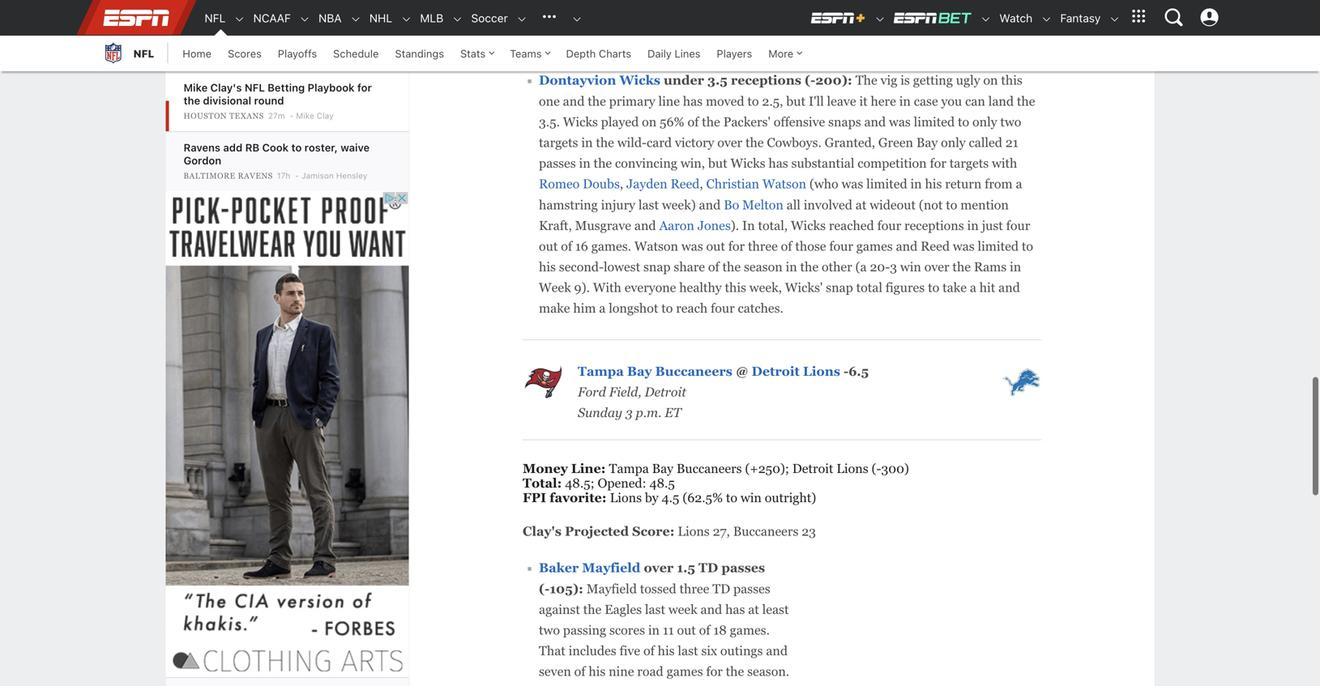 Task type: locate. For each thing, give the bounding box(es) containing it.
3 up figures
[[891, 260, 898, 275]]

passes inside over 1.5 td passes (-105):
[[722, 561, 766, 576]]

out inside mayfield tossed three td passes against the eagles last week and has at least two passing scores in 11 out of 18 games. that includes five of his last six outings and seven of his nine road games for the season. mayfield was inexplicably held with
[[677, 624, 696, 638]]

0 vertical spatial watson
[[763, 177, 807, 192]]

green
[[879, 135, 914, 150]]

0 vertical spatial only
[[703, 16, 728, 30]]

on right ugly
[[984, 73, 999, 88]]

catches.
[[738, 301, 784, 316]]

3 inside ford field, detroit sunday 3 p.m. et
[[626, 406, 633, 420]]

bo
[[724, 198, 740, 212]]

was inside "(who was limited in his return from a hamstring injury last week) and"
[[842, 177, 864, 192]]

stats
[[461, 47, 486, 60]]

1 horizontal spatial 3
[[891, 260, 898, 275]]

2 horizontal spatial only
[[973, 115, 998, 129]]

mike inside "mike clay's nfl betting playbook for the divisional round"
[[184, 81, 208, 94]]

detroit lions link
[[752, 364, 841, 379]]

depth charts
[[566, 47, 632, 60]]

td inside mayfield tossed three td passes against the eagles last week and has at least two passing scores in 11 out of 18 games. that includes five of his last six outings and seven of his nine road games for the season. mayfield was inexplicably held with
[[713, 582, 731, 597]]

0 vertical spatial receptions
[[731, 73, 802, 88]]

0 horizontal spatial ,
[[620, 177, 624, 192]]

0 vertical spatial at
[[856, 198, 867, 212]]

1 horizontal spatial win
[[901, 260, 922, 275]]

to inside the ravens add rb cook to roster, waive gordon
[[292, 142, 302, 154]]

2 vertical spatial over
[[644, 561, 674, 576]]

bo melton
[[724, 198, 784, 212]]

passes inside the vig is getting ugly on this one and the primary line has moved to 2.5, but i'll leave it here in case you can land the 3.5. wicks played on 56% of the packers' offensive snaps and was limited to only two targets in the wild-card victory over the cowboys. granted, green bay only called 21 passes in the convincing win, but wicks has substantial competition for targets with romeo doubs , jayden reed , christian watson
[[539, 156, 576, 171]]

td
[[699, 561, 719, 576], [713, 582, 731, 597]]

from
[[985, 177, 1013, 192]]

3.5
[[708, 73, 728, 88]]

0 horizontal spatial season.
[[539, 37, 581, 51]]

the left season
[[723, 260, 741, 275]]

baltimore ravens 17h
[[184, 171, 291, 180]]

2 horizontal spatial (-
[[872, 462, 882, 476]]

but right win,
[[709, 156, 728, 171]]

, down win,
[[700, 177, 704, 192]]

nfl up the home link
[[205, 11, 226, 25]]

two inside the vig is getting ugly on this one and the primary line has moved to 2.5, but i'll leave it here in case you can land the 3.5. wicks played on 56% of the packers' offensive snaps and was limited to only two targets in the wild-card victory over the cowboys. granted, green bay only called 21 passes in the convincing win, but wicks has substantial competition for targets with romeo doubs , jayden reed , christian watson
[[1001, 115, 1022, 129]]

mike left clay at the left top
[[296, 111, 315, 120]]

in
[[900, 94, 911, 108], [582, 135, 593, 150], [579, 156, 591, 171], [911, 177, 923, 192], [968, 218, 979, 233], [786, 260, 798, 275], [1010, 260, 1022, 275], [649, 624, 660, 638]]

melton
[[743, 198, 784, 212]]

passes up romeo
[[539, 156, 576, 171]]

receptions inside ). in total, wicks reached four receptions in just four out of 16 games. watson was out for three of those four games and reed was limited to his second-lowest snap share of the season in the other (a 20-3 win over the rams in week 9). with everyone healthy this week, wicks' snap total figures to take a hit and make him a longshot to reach four catches.
[[905, 218, 965, 233]]

0 vertical spatial mike
[[184, 81, 208, 94]]

2 vertical spatial limited
[[978, 239, 1019, 254]]

reed up week)
[[671, 177, 700, 192]]

buccaneers down outright)
[[734, 525, 799, 539]]

this up land
[[1002, 73, 1023, 88]]

for inside ). in total, wicks reached four receptions in just four out of 16 games. watson was out for three of those four games and reed was limited to his second-lowest snap share of the season in the other (a 20-3 win over the rams in week 9). with everyone healthy this week, wicks' snap total figures to take a hit and make him a longshot to reach four catches.
[[729, 239, 745, 254]]

nba
[[319, 11, 342, 25]]

clay's up the divisional on the left
[[211, 81, 242, 94]]

0 vertical spatial this
[[1002, 73, 1023, 88]]

standings
[[395, 47, 444, 60]]

the up take
[[953, 260, 971, 275]]

0 horizontal spatial at
[[749, 603, 760, 617]]

0 horizontal spatial win
[[741, 491, 762, 506]]

watch
[[1000, 11, 1033, 25]]

waive
[[341, 142, 370, 154]]

home
[[183, 47, 212, 60]]

buccaneers inside "money line: tampa bay buccaneers (+250); detroit lions (-300) total: 48.5; opened: 48.5 fpi favorite: lions by 4.5 (62.5% to win outright)"
[[677, 462, 742, 476]]

stats link
[[452, 36, 502, 71]]

seven
[[539, 665, 572, 680]]

0 vertical spatial win
[[901, 260, 922, 275]]

0 horizontal spatial targets
[[539, 135, 579, 150]]

1 horizontal spatial has
[[726, 603, 746, 617]]

1 vertical spatial season.
[[748, 665, 790, 680]]

2 horizontal spatial a
[[1016, 177, 1023, 192]]

1 horizontal spatial over
[[718, 135, 743, 150]]

passing
[[563, 624, 607, 638]]

out down jones
[[707, 239, 726, 254]]

0 horizontal spatial games
[[667, 665, 703, 680]]

bay right green
[[917, 135, 938, 150]]

1 horizontal spatial ,
[[700, 177, 704, 192]]

limited inside "(who was limited in his return from a hamstring injury last week) and"
[[867, 177, 908, 192]]

nfl link up home
[[197, 1, 226, 36]]

0 vertical spatial season.
[[539, 37, 581, 51]]

passes down the 27,
[[722, 561, 766, 576]]

was inside mayfield tossed three td passes against the eagles last week and has at least two passing scores in 11 out of 18 games. that includes five of his last six outings and seven of his nine road games for the season. mayfield was inexplicably held with
[[593, 686, 615, 687]]

1 vertical spatial clay's
[[523, 525, 562, 539]]

0 horizontal spatial clay's
[[211, 81, 242, 94]]

season. inside mayfield tossed three td passes against the eagles last week and has at least two passing scores in 11 out of 18 games. that includes five of his last six outings and seven of his nine road games for the season. mayfield was inexplicably held with
[[748, 665, 790, 680]]

only up called
[[973, 115, 998, 129]]

1 vertical spatial only
[[973, 115, 998, 129]]

it
[[860, 94, 868, 108]]

105):
[[550, 582, 584, 597]]

has inside mayfield tossed three td passes against the eagles last week and has at least two passing scores in 11 out of 18 games. that includes five of his last six outings and seven of his nine road games for the season. mayfield was inexplicably held with
[[726, 603, 746, 617]]

wicks up christian watson "link"
[[731, 156, 766, 171]]

1 vertical spatial reed
[[921, 239, 950, 254]]

watson
[[763, 177, 807, 192], [635, 239, 679, 254]]

1 horizontal spatial reed
[[921, 239, 950, 254]]

detroit up outright)
[[793, 462, 834, 476]]

watson inside the vig is getting ugly on this one and the primary line has moved to 2.5, but i'll leave it here in case you can land the 3.5. wicks played on 56% of the packers' offensive snaps and was limited to only two targets in the wild-card victory over the cowboys. granted, green bay only called 21 passes in the convincing win, but wicks has substantial competition for targets with romeo doubs , jayden reed , christian watson
[[763, 177, 807, 192]]

td right 1.5
[[699, 561, 719, 576]]

his
[[926, 177, 943, 192], [539, 260, 556, 275], [658, 644, 675, 659], [589, 665, 606, 680]]

a left hit in the top of the page
[[971, 281, 977, 295]]

1 vertical spatial games
[[667, 665, 703, 680]]

was up green
[[890, 115, 911, 129]]

clay's down fpi
[[523, 525, 562, 539]]

offensive
[[774, 115, 826, 129]]

(- inside over 1.5 td passes (-105):
[[539, 582, 550, 597]]

1 horizontal spatial snap
[[826, 281, 854, 295]]

last left six
[[678, 644, 699, 659]]

over up tossed
[[644, 561, 674, 576]]

reed inside ). in total, wicks reached four receptions in just four out of 16 games. watson was out for three of those four games and reed was limited to his second-lowest snap share of the season in the other (a 20-3 win over the rams in week 9). with everyone healthy this week, wicks' snap total figures to take a hit and make him a longshot to reach four catches.
[[921, 239, 950, 254]]

reed down (not
[[921, 239, 950, 254]]

2 vertical spatial (-
[[539, 582, 550, 597]]

passes inside mayfield tossed three td passes against the eagles last week and has at least two passing scores in 11 out of 18 games. that includes five of his last six outings and seven of his nine road games for the season. mayfield was inexplicably held with
[[734, 582, 771, 597]]

the right land
[[1018, 94, 1036, 108]]

of inside the vig is getting ugly on this one and the primary line has moved to 2.5, but i'll leave it here in case you can land the 3.5. wicks played on 56% of the packers' offensive snaps and was limited to only two targets in the wild-card victory over the cowboys. granted, green bay only called 21 passes in the convincing win, but wicks has substantial competition for targets with romeo doubs , jayden reed , christian watson
[[688, 115, 699, 129]]

win up figures
[[901, 260, 922, 275]]

soccer link
[[463, 1, 508, 36]]

0 vertical spatial td
[[699, 561, 719, 576]]

last inside "(who was limited in his return from a hamstring injury last week) and"
[[639, 198, 659, 212]]

and down dontayvion in the left of the page
[[563, 94, 585, 108]]

0 vertical spatial a
[[1016, 177, 1023, 192]]

0 vertical spatial last
[[639, 198, 659, 212]]

1 horizontal spatial out
[[677, 624, 696, 638]]

playoffs link
[[270, 36, 325, 71]]

the up passing
[[584, 603, 602, 617]]

at inside all involved at wideout (not to mention kraft, musgrave and
[[856, 198, 867, 212]]

0 horizontal spatial 3
[[626, 406, 633, 420]]

this inside ). in total, wicks reached four receptions in just four out of 16 games. watson was out for three of those four games and reed was limited to his second-lowest snap share of the season in the other (a 20-3 win over the rams in week 9). with everyone healthy this week, wicks' snap total figures to take a hit and make him a longshot to reach four catches.
[[725, 281, 747, 295]]

mike up houston
[[184, 81, 208, 94]]

27,
[[713, 525, 731, 539]]

1 horizontal spatial nfl
[[205, 11, 226, 25]]

0 horizontal spatial only
[[703, 16, 728, 30]]

three inside ). in total, wicks reached four receptions in just four out of 16 games. watson was out for three of those four games and reed was limited to his second-lowest snap share of the season in the other (a 20-3 win over the rams in week 9). with everyone healthy this week, wicks' snap total figures to take a hit and make him a longshot to reach four catches.
[[748, 239, 778, 254]]

2 horizontal spatial limited
[[978, 239, 1019, 254]]

detroit right @
[[752, 364, 800, 379]]

clay's inside "mike clay's nfl betting playbook for the divisional round"
[[211, 81, 242, 94]]

). in total, wicks reached four receptions in just four out of 16 games. watson was out for three of those four games and reed was limited to his second-lowest snap share of the season in the other (a 20-3 win over the rams in week 9). with everyone healthy this week, wicks' snap total figures to take a hit and make him a longshot to reach four catches.
[[539, 218, 1034, 316]]

with
[[993, 156, 1018, 171]]

two inside mayfield tossed three td passes against the eagles last week and has at least two passing scores in 11 out of 18 games. that includes five of his last six outings and seven of his nine road games for the season. mayfield was inexplicably held with
[[539, 624, 560, 638]]

bay up 4.5
[[653, 462, 674, 476]]

out right 11 at the right bottom
[[677, 624, 696, 638]]

games
[[857, 239, 893, 254], [667, 665, 703, 680]]

houston texans 27m
[[184, 111, 285, 120]]

last down jayden
[[639, 198, 659, 212]]

mayfield down projected
[[582, 561, 641, 576]]

1 horizontal spatial games
[[857, 239, 893, 254]]

for right "playbook"
[[358, 81, 372, 94]]

1 vertical spatial nfl
[[133, 47, 154, 60]]

(- inside "money line: tampa bay buccaneers (+250); detroit lions (-300) total: 48.5; opened: 48.5 fpi favorite: lions by 4.5 (62.5% to win outright)"
[[872, 462, 882, 476]]

games. up the outings
[[730, 624, 770, 638]]

houston texans link
[[184, 111, 267, 121]]

ravens inside the ravens add rb cook to roster, waive gordon
[[184, 142, 221, 154]]

mike for mike clay's nfl betting playbook for the divisional round
[[184, 81, 208, 94]]

bay inside the vig is getting ugly on this one and the primary line has moved to 2.5, but i'll leave it here in case you can land the 3.5. wicks played on 56% of the packers' offensive snaps and was limited to only two targets in the wild-card victory over the cowboys. granted, green bay only called 21 passes in the convincing win, but wicks has substantial competition for targets with romeo doubs , jayden reed , christian watson
[[917, 135, 938, 150]]

a right from
[[1016, 177, 1023, 192]]

only took 28 sacks (1.8 per game) during the regular season.
[[539, 16, 1002, 51]]

over inside over 1.5 td passes (-105):
[[644, 561, 674, 576]]

reed inside the vig is getting ugly on this one and the primary line has moved to 2.5, but i'll leave it here in case you can land the 3.5. wicks played on 56% of the packers' offensive snaps and was limited to only two targets in the wild-card victory over the cowboys. granted, green bay only called 21 passes in the convincing win, but wicks has substantial competition for targets with romeo doubs , jayden reed , christian watson
[[671, 177, 700, 192]]

receptions
[[731, 73, 802, 88], [905, 218, 965, 233]]

0 horizontal spatial mike
[[184, 81, 208, 94]]

and up jones
[[699, 198, 721, 212]]

standings link
[[387, 36, 452, 71]]

three up season
[[748, 239, 778, 254]]

limited
[[914, 115, 955, 129], [867, 177, 908, 192], [978, 239, 1019, 254]]

targets down the '3.5.'
[[539, 135, 579, 150]]

0 horizontal spatial limited
[[867, 177, 908, 192]]

his up (not
[[926, 177, 943, 192]]

convincing
[[615, 156, 678, 171]]

bay inside "money line: tampa bay buccaneers (+250); detroit lions (-300) total: 48.5; opened: 48.5 fpi favorite: lions by 4.5 (62.5% to win outright)"
[[653, 462, 674, 476]]

1 , from the left
[[620, 177, 624, 192]]

1 horizontal spatial watson
[[763, 177, 807, 192]]

0 vertical spatial two
[[1001, 115, 1022, 129]]

0 horizontal spatial three
[[680, 582, 710, 597]]

27m
[[268, 111, 285, 120]]

ravens inside baltimore ravens 17h
[[238, 172, 273, 180]]

0 vertical spatial on
[[984, 73, 999, 88]]

0 horizontal spatial a
[[599, 301, 606, 316]]

jamison hensley
[[302, 171, 368, 180]]

, up the injury
[[620, 177, 624, 192]]

over up take
[[925, 260, 950, 275]]

of left 18
[[700, 624, 711, 638]]

his down includes
[[589, 665, 606, 680]]

of left those
[[781, 239, 793, 254]]

texans
[[229, 112, 264, 120]]

games. inside ). in total, wicks reached four receptions in just four out of 16 games. watson was out for three of those four games and reed was limited to his second-lowest snap share of the season in the other (a 20-3 win over the rams in week 9). with everyone healthy this week, wicks' snap total figures to take a hit and make him a longshot to reach four catches.
[[592, 239, 632, 254]]

6.5
[[849, 364, 870, 379]]

0 horizontal spatial watson
[[635, 239, 679, 254]]

,
[[620, 177, 624, 192], [700, 177, 704, 192]]

rams
[[975, 260, 1007, 275]]

games up 20-
[[857, 239, 893, 254]]

the down moved
[[702, 115, 721, 129]]

played
[[601, 115, 639, 129]]

1 vertical spatial detroit
[[645, 385, 687, 400]]

3.5.
[[539, 115, 560, 129]]

this left week, in the top of the page
[[725, 281, 747, 295]]

1 vertical spatial targets
[[950, 156, 989, 171]]

his inside "(who was limited in his return from a hamstring injury last week) and"
[[926, 177, 943, 192]]

0 vertical spatial but
[[787, 94, 806, 108]]

watson up all
[[763, 177, 807, 192]]

receptions down (not
[[905, 218, 965, 233]]

mayfield up eagles
[[587, 582, 637, 597]]

games. down musgrave
[[592, 239, 632, 254]]

figures
[[886, 281, 925, 295]]

the inside only took 28 sacks (1.8 per game) during the regular season.
[[939, 16, 957, 30]]

0 vertical spatial passes
[[539, 156, 576, 171]]

0 vertical spatial ravens
[[184, 142, 221, 154]]

the
[[939, 16, 957, 30], [588, 94, 606, 108], [1018, 94, 1036, 108], [184, 94, 200, 107], [702, 115, 721, 129], [596, 135, 615, 150], [746, 135, 764, 150], [594, 156, 612, 171], [723, 260, 741, 275], [801, 260, 819, 275], [953, 260, 971, 275], [584, 603, 602, 617], [726, 665, 745, 680]]

wicks up primary
[[620, 73, 661, 88]]

1 horizontal spatial only
[[942, 135, 966, 150]]

at inside mayfield tossed three td passes against the eagles last week and has at least two passing scores in 11 out of 18 games. that includes five of his last six outings and seven of his nine road games for the season. mayfield was inexplicably held with
[[749, 603, 760, 617]]

only inside only took 28 sacks (1.8 per game) during the regular season.
[[703, 16, 728, 30]]

was down "nine"
[[593, 686, 615, 687]]

his up week
[[539, 260, 556, 275]]

receptions up 2.5,
[[731, 73, 802, 88]]

tampa left "48.5"
[[609, 462, 649, 476]]

a inside "(who was limited in his return from a hamstring injury last week) and"
[[1016, 177, 1023, 192]]

of left '16'
[[561, 239, 573, 254]]

0 vertical spatial nfl
[[205, 11, 226, 25]]

three
[[748, 239, 778, 254], [680, 582, 710, 597]]

ravens left 17h at the top of page
[[238, 172, 273, 180]]

3 left p.m.
[[626, 406, 633, 420]]

1 horizontal spatial mike
[[296, 111, 315, 120]]

1 horizontal spatial season.
[[748, 665, 790, 680]]

limited down the competition
[[867, 177, 908, 192]]

0 vertical spatial reed
[[671, 177, 700, 192]]

1 horizontal spatial ravens
[[238, 172, 273, 180]]

nfl up the round
[[245, 81, 265, 94]]

1 horizontal spatial two
[[1001, 115, 1022, 129]]

1 vertical spatial ravens
[[238, 172, 273, 180]]

outright)
[[765, 491, 817, 506]]

1 vertical spatial this
[[725, 281, 747, 295]]

ravens
[[184, 142, 221, 154], [238, 172, 273, 180]]

musgrave
[[575, 218, 632, 233]]

fantasy
[[1061, 11, 1101, 25]]

0 vertical spatial limited
[[914, 115, 955, 129]]

0 horizontal spatial ravens
[[184, 142, 221, 154]]

1 horizontal spatial at
[[856, 198, 867, 212]]

but left 'i'll'
[[787, 94, 806, 108]]

doubs
[[583, 177, 620, 192]]

wicks inside ). in total, wicks reached four receptions in just four out of 16 games. watson was out for three of those four games and reed was limited to his second-lowest snap share of the season in the other (a 20-3 win over the rams in week 9). with everyone healthy this week, wicks' snap total figures to take a hit and make him a longshot to reach four catches.
[[791, 218, 826, 233]]

56%
[[660, 115, 685, 129]]

td up 18
[[713, 582, 731, 597]]

romeo
[[539, 177, 580, 192]]

passes up "least"
[[734, 582, 771, 597]]

0 vertical spatial bay
[[917, 135, 938, 150]]

out
[[539, 239, 558, 254], [707, 239, 726, 254], [677, 624, 696, 638]]

and down here
[[865, 115, 886, 129]]

playbook
[[308, 81, 355, 94]]

1 vertical spatial receptions
[[905, 218, 965, 233]]

watch link
[[992, 1, 1033, 36]]

fpi
[[523, 491, 547, 506]]

0 vertical spatial games.
[[592, 239, 632, 254]]

tampa bay buccaneers @ detroit lions -6.5
[[578, 364, 870, 379]]

season
[[744, 260, 783, 275]]

1 vertical spatial limited
[[867, 177, 908, 192]]

2 vertical spatial nfl
[[245, 81, 265, 94]]

0 vertical spatial has
[[683, 94, 703, 108]]

2 horizontal spatial over
[[925, 260, 950, 275]]

but
[[787, 94, 806, 108], [709, 156, 728, 171]]

watson down aaron
[[635, 239, 679, 254]]

0 vertical spatial games
[[857, 239, 893, 254]]

buccaneers up et at the right bottom of the page
[[656, 364, 733, 379]]

hensley
[[336, 171, 368, 180]]

(+250);
[[746, 462, 790, 476]]

take
[[943, 281, 967, 295]]

add
[[223, 142, 243, 154]]

for up held
[[707, 665, 723, 680]]

the down dontayvion wicks link
[[588, 94, 606, 108]]

the up houston
[[184, 94, 200, 107]]

out down kraft,
[[539, 239, 558, 254]]

has up 18
[[726, 603, 746, 617]]

1 vertical spatial has
[[769, 156, 789, 171]]

1 vertical spatial over
[[925, 260, 950, 275]]

to inside "money line: tampa bay buccaneers (+250); detroit lions (-300) total: 48.5; opened: 48.5 fpi favorite: lions by 4.5 (62.5% to win outright)"
[[726, 491, 738, 506]]

at
[[856, 198, 867, 212], [749, 603, 760, 617]]

baltimore
[[184, 172, 236, 180]]

0 horizontal spatial reed
[[671, 177, 700, 192]]

four down healthy
[[711, 301, 735, 316]]

land
[[989, 94, 1014, 108]]

held
[[690, 686, 715, 687]]

mike for mike clay
[[296, 111, 315, 120]]

1 vertical spatial buccaneers
[[677, 462, 742, 476]]

0 horizontal spatial nfl
[[133, 47, 154, 60]]

for inside the vig is getting ugly on this one and the primary line has moved to 2.5, but i'll leave it here in case you can land the 3.5. wicks played on 56% of the packers' offensive snaps and was limited to only two targets in the wild-card victory over the cowboys. granted, green bay only called 21 passes in the convincing win, but wicks has substantial competition for targets with romeo doubs , jayden reed , christian watson
[[931, 156, 947, 171]]

games inside ). in total, wicks reached four receptions in just four out of 16 games. watson was out for three of those four games and reed was limited to his second-lowest snap share of the season in the other (a 20-3 win over the rams in week 9). with everyone healthy this week, wicks' snap total figures to take a hit and make him a longshot to reach four catches.
[[857, 239, 893, 254]]

buccaneers up (62.5%
[[677, 462, 742, 476]]

for up return
[[931, 156, 947, 171]]

has down "dontayvion wicks under 3.5 receptions (-200):"
[[683, 94, 703, 108]]

and right the outings
[[767, 644, 788, 659]]

share
[[674, 260, 705, 275]]

(a
[[856, 260, 867, 275]]

everyone
[[625, 281, 677, 295]]

1 horizontal spatial receptions
[[905, 218, 965, 233]]

only
[[703, 16, 728, 30], [973, 115, 998, 129], [942, 135, 966, 150]]

and left aaron
[[635, 218, 657, 233]]

limited down case
[[914, 115, 955, 129]]

2 vertical spatial bay
[[653, 462, 674, 476]]

nine
[[609, 665, 634, 680]]

1 vertical spatial 3
[[626, 406, 633, 420]]

1 horizontal spatial limited
[[914, 115, 955, 129]]

1 vertical spatial two
[[539, 624, 560, 638]]

0 horizontal spatial games.
[[592, 239, 632, 254]]

three down 1.5
[[680, 582, 710, 597]]

nfl right 'nfl' image
[[133, 47, 154, 60]]

1 horizontal spatial this
[[1002, 73, 1023, 88]]

this inside the vig is getting ugly on this one and the primary line has moved to 2.5, but i'll leave it here in case you can land the 3.5. wicks played on 56% of the packers' offensive snaps and was limited to only two targets in the wild-card victory over the cowboys. granted, green bay only called 21 passes in the convincing win, but wicks has substantial competition for targets with romeo doubs , jayden reed , christian watson
[[1002, 73, 1023, 88]]



Task type: vqa. For each thing, say whether or not it's contained in the screenshot.
A to the middle
yes



Task type: describe. For each thing, give the bounding box(es) containing it.
the up doubs
[[594, 156, 612, 171]]

0 vertical spatial detroit
[[752, 364, 800, 379]]

wicks'
[[786, 281, 823, 295]]

and up 18
[[701, 603, 723, 617]]

games. inside mayfield tossed three td passes against the eagles last week and has at least two passing scores in 11 out of 18 games. that includes five of his last six outings and seven of his nine road games for the season. mayfield was inexplicably held with
[[730, 624, 770, 638]]

1 vertical spatial last
[[645, 603, 666, 617]]

nhl link
[[362, 1, 393, 36]]

300)
[[882, 462, 910, 476]]

regular
[[960, 16, 1002, 30]]

his down 11 at the right bottom
[[658, 644, 675, 659]]

1 vertical spatial mayfield
[[587, 582, 637, 597]]

win inside "money line: tampa bay buccaneers (+250); detroit lions (-300) total: 48.5; opened: 48.5 fpi favorite: lions by 4.5 (62.5% to win outright)"
[[741, 491, 762, 506]]

more
[[769, 47, 794, 60]]

and up figures
[[897, 239, 918, 254]]

other
[[822, 260, 853, 275]]

five
[[620, 644, 641, 659]]

mlb link
[[412, 1, 444, 36]]

total,
[[759, 218, 788, 233]]

td inside over 1.5 td passes (-105):
[[699, 561, 719, 576]]

wicks right the '3.5.'
[[563, 115, 598, 129]]

scores
[[228, 47, 262, 60]]

the down the 'packers''
[[746, 135, 764, 150]]

(not
[[919, 198, 943, 212]]

1 vertical spatial bay
[[628, 364, 652, 379]]

0 horizontal spatial out
[[539, 239, 558, 254]]

clay
[[317, 111, 334, 120]]

to inside all involved at wideout (not to mention kraft, musgrave and
[[947, 198, 958, 212]]

lions left the by
[[610, 491, 642, 506]]

against
[[539, 603, 580, 617]]

limited inside the vig is getting ugly on this one and the primary line has moved to 2.5, but i'll leave it here in case you can land the 3.5. wicks played on 56% of the packers' offensive snaps and was limited to only two targets in the wild-card victory over the cowboys. granted, green bay only called 21 passes in the convincing win, but wicks has substantial competition for targets with romeo doubs , jayden reed , christian watson
[[914, 115, 955, 129]]

lions left the 300)
[[837, 462, 869, 476]]

ugly
[[957, 73, 981, 88]]

win inside ). in total, wicks reached four receptions in just four out of 16 games. watson was out for three of those four games and reed was limited to his second-lowest snap share of the season in the other (a 20-3 win over the rams in week 9). with everyone healthy this week, wicks' snap total figures to take a hit and make him a longshot to reach four catches.
[[901, 260, 922, 275]]

(62.5%
[[683, 491, 723, 506]]

1 horizontal spatial nfl link
[[197, 1, 226, 36]]

snaps
[[829, 115, 862, 129]]

that
[[539, 644, 566, 659]]

three inside mayfield tossed three td passes against the eagles last week and has at least two passing scores in 11 out of 18 games. that includes five of his last six outings and seven of his nine road games for the season. mayfield was inexplicably held with
[[680, 582, 710, 597]]

schedule
[[333, 47, 379, 60]]

17h
[[277, 171, 291, 180]]

christian watson link
[[707, 177, 807, 192]]

eagles
[[605, 603, 642, 617]]

3 inside ). in total, wicks reached four receptions in just four out of 16 games. watson was out for three of those four games and reed was limited to his second-lowest snap share of the season in the other (a 20-3 win over the rams in week 9). with everyone healthy this week, wicks' snap total figures to take a hit and make him a longshot to reach four catches.
[[891, 260, 898, 275]]

1 vertical spatial a
[[971, 281, 977, 295]]

in inside "(who was limited in his return from a hamstring injury last week) and"
[[911, 177, 923, 192]]

road
[[638, 665, 664, 680]]

case
[[914, 94, 939, 108]]

playoffs
[[278, 47, 317, 60]]

of right five
[[644, 644, 655, 659]]

and inside "(who was limited in his return from a hamstring injury last week) and"
[[699, 198, 721, 212]]

200):
[[816, 73, 853, 88]]

wideout
[[870, 198, 916, 212]]

just
[[982, 218, 1004, 233]]

nfl inside "mike clay's nfl betting playbook for the divisional round"
[[245, 81, 265, 94]]

the inside "mike clay's nfl betting playbook for the divisional round"
[[184, 94, 200, 107]]

mlb
[[420, 11, 444, 25]]

2 vertical spatial buccaneers
[[734, 525, 799, 539]]

is
[[901, 73, 911, 88]]

2 horizontal spatial has
[[769, 156, 789, 171]]

2 vertical spatial only
[[942, 135, 966, 150]]

of down includes
[[575, 665, 586, 680]]

2 vertical spatial last
[[678, 644, 699, 659]]

lions left the 27,
[[678, 525, 710, 539]]

four down wideout
[[878, 218, 902, 233]]

was up rams
[[954, 239, 975, 254]]

aaron
[[660, 218, 695, 233]]

daily lines
[[648, 47, 701, 60]]

total
[[857, 281, 883, 295]]

0 horizontal spatial nfl link
[[101, 36, 154, 71]]

1 horizontal spatial on
[[984, 73, 999, 88]]

second-
[[559, 260, 604, 275]]

win,
[[681, 156, 706, 171]]

limited inside ). in total, wicks reached four receptions in just four out of 16 games. watson was out for three of those four games and reed was limited to his second-lowest snap share of the season in the other (a 20-3 win over the rams in week 9). with everyone healthy this week, wicks' snap total figures to take a hit and make him a longshot to reach four catches.
[[978, 239, 1019, 254]]

was down aaron jones
[[682, 239, 704, 254]]

1 horizontal spatial targets
[[950, 156, 989, 171]]

0 vertical spatial tampa
[[578, 364, 624, 379]]

nfl image
[[101, 41, 125, 65]]

reach
[[676, 301, 708, 316]]

18
[[714, 624, 727, 638]]

involved
[[804, 198, 853, 212]]

detroit inside ford field, detroit sunday 3 p.m. et
[[645, 385, 687, 400]]

advertisement element
[[166, 191, 409, 678]]

0 vertical spatial (-
[[805, 73, 816, 88]]

jayden
[[627, 177, 668, 192]]

the down the outings
[[726, 665, 745, 680]]

daily
[[648, 47, 672, 60]]

and inside all involved at wideout (not to mention kraft, musgrave and
[[635, 218, 657, 233]]

houston
[[184, 112, 227, 120]]

sacks
[[778, 16, 809, 30]]

week
[[539, 281, 571, 295]]

and right hit in the top of the page
[[999, 281, 1021, 295]]

over inside the vig is getting ugly on this one and the primary line has moved to 2.5, but i'll leave it here in case you can land the 3.5. wicks played on 56% of the packers' offensive snaps and was limited to only two targets in the wild-card victory over the cowboys. granted, green bay only called 21 passes in the convincing win, but wicks has substantial competition for targets with romeo doubs , jayden reed , christian watson
[[718, 135, 743, 150]]

of right share
[[709, 260, 720, 275]]

0 vertical spatial mayfield
[[582, 561, 641, 576]]

2 , from the left
[[700, 177, 704, 192]]

2.5,
[[763, 94, 784, 108]]

four right just
[[1007, 218, 1031, 233]]

1 vertical spatial on
[[642, 115, 657, 129]]

week)
[[662, 198, 696, 212]]

four up "other"
[[830, 239, 854, 254]]

the vig is getting ugly on this one and the primary line has moved to 2.5, but i'll leave it here in case you can land the 3.5. wicks played on 56% of the packers' offensive snaps and was limited to only two targets in the wild-card victory over the cowboys. granted, green bay only called 21 passes in the convincing win, but wicks has substantial competition for targets with romeo doubs , jayden reed , christian watson
[[539, 73, 1036, 192]]

i'll
[[809, 94, 824, 108]]

mike clay's nfl betting playbook for the divisional round
[[184, 81, 372, 107]]

detroit inside "money line: tampa bay buccaneers (+250); detroit lions (-300) total: 48.5; opened: 48.5 fpi favorite: lions by 4.5 (62.5% to win outright)"
[[793, 462, 834, 476]]

money
[[523, 462, 568, 476]]

0 horizontal spatial has
[[683, 94, 703, 108]]

daily lines link
[[640, 36, 709, 71]]

dontayvion
[[539, 73, 617, 88]]

money line: tampa bay buccaneers (+250); detroit lions (-300) total: 48.5; opened: 48.5 fpi favorite: lions by 4.5 (62.5% to win outright)
[[523, 462, 910, 506]]

fantasy link
[[1053, 1, 1101, 36]]

granted,
[[825, 135, 876, 150]]

includes
[[569, 644, 617, 659]]

baker
[[539, 561, 579, 576]]

in inside mayfield tossed three td passes against the eagles last week and has at least two passing scores in 11 out of 18 games. that includes five of his last six outings and seven of his nine road games for the season. mayfield was inexplicably held with
[[649, 624, 660, 638]]

with
[[593, 281, 622, 295]]

moved
[[706, 94, 745, 108]]

was inside the vig is getting ugly on this one and the primary line has moved to 2.5, but i'll leave it here in case you can land the 3.5. wicks played on 56% of the packers' offensive snaps and was limited to only two targets in the wild-card victory over the cowboys. granted, green bay only called 21 passes in the convincing win, but wicks has substantial competition for targets with romeo doubs , jayden reed , christian watson
[[890, 115, 911, 129]]

1 vertical spatial but
[[709, 156, 728, 171]]

season. inside only took 28 sacks (1.8 per game) during the regular season.
[[539, 37, 581, 51]]

reached
[[829, 218, 875, 233]]

injury
[[601, 198, 636, 212]]

tampa inside "money line: tampa bay buccaneers (+250); detroit lions (-300) total: 48.5; opened: 48.5 fpi favorite: lions by 4.5 (62.5% to win outright)"
[[609, 462, 649, 476]]

healthy
[[680, 281, 722, 295]]

tossed
[[640, 582, 677, 597]]

48.5
[[650, 476, 675, 491]]

9).
[[575, 281, 590, 295]]

aaron jones link
[[660, 218, 731, 233]]

week
[[669, 603, 698, 617]]

for inside mayfield tossed three td passes against the eagles last week and has at least two passing scores in 11 out of 18 games. that includes five of his last six outings and seven of his nine road games for the season. mayfield was inexplicably held with
[[707, 665, 723, 680]]

(who was limited in his return from a hamstring injury last week) and
[[539, 177, 1023, 212]]

baker mayfield
[[539, 561, 641, 576]]

21
[[1006, 135, 1019, 150]]

1.5
[[677, 561, 696, 576]]

lines
[[675, 47, 701, 60]]

1 vertical spatial snap
[[826, 281, 854, 295]]

rb
[[245, 142, 260, 154]]

the down those
[[801, 260, 819, 275]]

lions left -
[[804, 364, 841, 379]]

week,
[[750, 281, 782, 295]]

dontayvion wicks under 3.5 receptions (-200):
[[539, 73, 856, 88]]

make
[[539, 301, 570, 316]]

the down 'played'
[[596, 135, 615, 150]]

christian
[[707, 177, 760, 192]]

watson inside ). in total, wicks reached four receptions in just four out of 16 games. watson was out for three of those four games and reed was limited to his second-lowest snap share of the season in the other (a 20-3 win over the rams in week 9). with everyone healthy this week, wicks' snap total figures to take a hit and make him a longshot to reach four catches.
[[635, 239, 679, 254]]

hamstring
[[539, 198, 598, 212]]

opened:
[[598, 476, 647, 491]]

games inside mayfield tossed three td passes against the eagles last week and has at least two passing scores in 11 out of 18 games. that includes five of his last six outings and seven of his nine road games for the season. mayfield was inexplicably held with
[[667, 665, 703, 680]]

0 horizontal spatial receptions
[[731, 73, 802, 88]]

for inside "mike clay's nfl betting playbook for the divisional round"
[[358, 81, 372, 94]]

0 vertical spatial snap
[[644, 260, 671, 275]]

his inside ). in total, wicks reached four receptions in just four out of 16 games. watson was out for three of those four games and reed was limited to his second-lowest snap share of the season in the other (a 20-3 win over the rams in week 9). with everyone healthy this week, wicks' snap total figures to take a hit and make him a longshot to reach four catches.
[[539, 260, 556, 275]]

ravens add rb cook to roster, waive gordon
[[184, 142, 370, 167]]

hit
[[980, 281, 996, 295]]

bo melton link
[[724, 198, 784, 212]]

2 vertical spatial mayfield
[[539, 686, 590, 687]]

took
[[731, 16, 757, 30]]

divisional
[[203, 94, 252, 107]]

0 vertical spatial buccaneers
[[656, 364, 733, 379]]

scores link
[[220, 36, 270, 71]]

4.5
[[662, 491, 680, 506]]

2 horizontal spatial out
[[707, 239, 726, 254]]

betting
[[268, 81, 305, 94]]

depth charts link
[[558, 36, 640, 71]]

1 horizontal spatial clay's
[[523, 525, 562, 539]]

over inside ). in total, wicks reached four receptions in just four out of 16 games. watson was out for three of those four games and reed was limited to his second-lowest snap share of the season in the other (a 20-3 win over the rams in week 9). with everyone healthy this week, wicks' snap total figures to take a hit and make him a longshot to reach four catches.
[[925, 260, 950, 275]]



